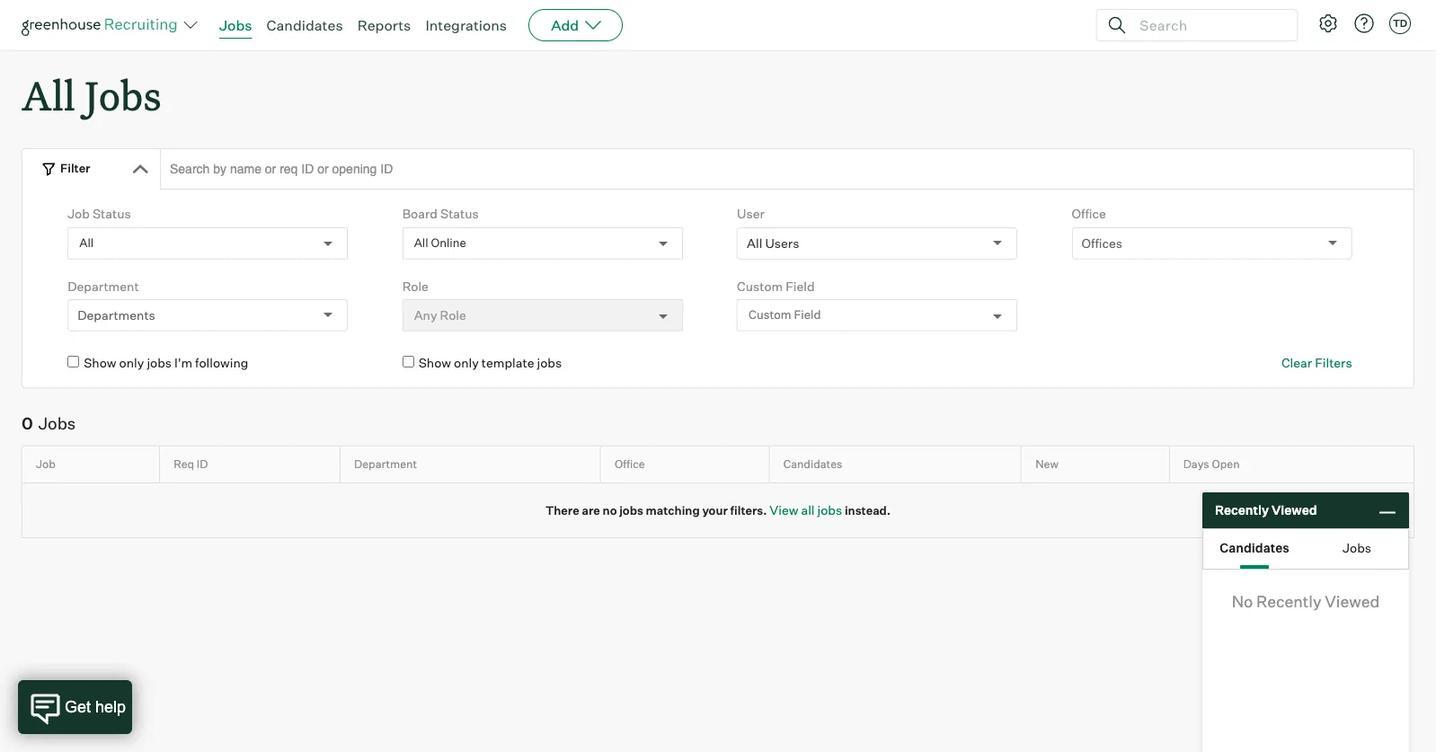 Task type: vqa. For each thing, say whether or not it's contained in the screenshot.
first Enigma from the bottom of the Enigma Enigma uses bite-sized interactive simulations to evaluate candidates' problem-solving skills and assess their technical ability.
no



Task type: describe. For each thing, give the bounding box(es) containing it.
Search by name or req ID or opening ID text field
[[160, 148, 1415, 190]]

show for show only template jobs
[[419, 355, 451, 371]]

filter
[[60, 161, 90, 175]]

show only jobs i'm following
[[84, 355, 248, 371]]

jobs inside there are no jobs matching your filters. view all jobs instead.
[[619, 503, 643, 517]]

1 vertical spatial department
[[354, 458, 417, 471]]

req
[[174, 458, 194, 471]]

add button
[[529, 9, 623, 41]]

jobs up no recently viewed
[[1343, 540, 1372, 555]]

reports link
[[357, 16, 411, 34]]

0 jobs
[[22, 413, 76, 433]]

view
[[770, 502, 799, 517]]

view all jobs link
[[770, 502, 842, 517]]

2 horizontal spatial candidates
[[1220, 540, 1290, 555]]

Show only template jobs checkbox
[[402, 356, 414, 368]]

1 vertical spatial custom
[[749, 308, 792, 322]]

clear filters
[[1282, 355, 1353, 371]]

0 horizontal spatial viewed
[[1272, 503, 1317, 518]]

jobs right all
[[818, 502, 842, 517]]

0 horizontal spatial office
[[615, 458, 645, 471]]

configure image
[[1318, 13, 1339, 34]]

status for board status
[[440, 206, 479, 221]]

there
[[546, 503, 580, 517]]

td button
[[1390, 13, 1411, 34]]

job for job
[[36, 458, 56, 471]]

jobs down "greenhouse recruiting" image
[[85, 68, 161, 121]]

clear
[[1282, 355, 1313, 371]]

1 horizontal spatial office
[[1072, 206, 1106, 221]]

req id
[[174, 458, 208, 471]]

jobs right the 0
[[38, 413, 76, 433]]

integrations
[[425, 16, 507, 34]]

Search text field
[[1135, 12, 1281, 38]]

only for template
[[454, 355, 479, 371]]

1 vertical spatial custom field
[[749, 308, 821, 322]]

all users option
[[747, 235, 799, 251]]

clear filters link
[[1282, 354, 1353, 372]]

job for job status
[[68, 206, 90, 221]]

1 vertical spatial field
[[794, 308, 821, 322]]

1 vertical spatial recently
[[1257, 591, 1322, 611]]

1 horizontal spatial viewed
[[1325, 591, 1380, 611]]

days
[[1183, 458, 1210, 471]]

board status
[[402, 206, 479, 221]]

template
[[482, 355, 534, 371]]

reports
[[357, 16, 411, 34]]

instead.
[[845, 503, 891, 517]]

days open
[[1183, 458, 1240, 471]]

integrations link
[[425, 16, 507, 34]]

online
[[431, 235, 466, 250]]

0 vertical spatial candidates
[[267, 16, 343, 34]]

jobs left candidates link
[[219, 16, 252, 34]]

i'm
[[174, 355, 192, 371]]

jobs right template
[[537, 355, 562, 371]]

are
[[582, 503, 600, 517]]

user
[[737, 206, 765, 221]]

no
[[603, 503, 617, 517]]

0 horizontal spatial department
[[68, 278, 139, 294]]

Show only jobs I'm following checkbox
[[68, 356, 79, 368]]



Task type: locate. For each thing, give the bounding box(es) containing it.
show right show only jobs i'm following checkbox
[[84, 355, 116, 371]]

candidates right jobs link
[[267, 16, 343, 34]]

all
[[22, 68, 75, 121], [747, 235, 763, 251], [79, 235, 94, 250], [414, 235, 428, 250]]

0 vertical spatial viewed
[[1272, 503, 1317, 518]]

custom
[[737, 278, 783, 294], [749, 308, 792, 322]]

offices
[[1082, 235, 1123, 251]]

role
[[402, 278, 429, 294]]

1 status from the left
[[92, 206, 131, 221]]

0 horizontal spatial job
[[36, 458, 56, 471]]

2 only from the left
[[454, 355, 479, 371]]

matching
[[646, 503, 700, 517]]

job down 0 jobs
[[36, 458, 56, 471]]

open
[[1212, 458, 1240, 471]]

office up offices
[[1072, 206, 1106, 221]]

0 horizontal spatial status
[[92, 206, 131, 221]]

id
[[197, 458, 208, 471]]

recently
[[1215, 503, 1269, 518], [1257, 591, 1322, 611]]

recently right no
[[1257, 591, 1322, 611]]

custom field down all users
[[737, 278, 815, 294]]

0 vertical spatial office
[[1072, 206, 1106, 221]]

field
[[786, 278, 815, 294], [794, 308, 821, 322]]

1 vertical spatial office
[[615, 458, 645, 471]]

1 horizontal spatial candidates
[[784, 458, 843, 471]]

job down 'filter'
[[68, 206, 90, 221]]

0
[[22, 413, 33, 433]]

status for job status
[[92, 206, 131, 221]]

2 show from the left
[[419, 355, 451, 371]]

all left online
[[414, 235, 428, 250]]

0 vertical spatial job
[[68, 206, 90, 221]]

all for all jobs
[[22, 68, 75, 121]]

office up no on the bottom left
[[615, 458, 645, 471]]

department
[[68, 278, 139, 294], [354, 458, 417, 471]]

custom field
[[737, 278, 815, 294], [749, 308, 821, 322]]

candidates link
[[267, 16, 343, 34]]

job status
[[68, 206, 131, 221]]

only for jobs
[[119, 355, 144, 371]]

td button
[[1386, 9, 1415, 38]]

filters.
[[730, 503, 767, 517]]

0 vertical spatial field
[[786, 278, 815, 294]]

jobs link
[[219, 16, 252, 34]]

show right show only template jobs option
[[419, 355, 451, 371]]

1 vertical spatial candidates
[[784, 458, 843, 471]]

1 vertical spatial job
[[36, 458, 56, 471]]

1 show from the left
[[84, 355, 116, 371]]

0 horizontal spatial only
[[119, 355, 144, 371]]

all for all users
[[747, 235, 763, 251]]

show only template jobs
[[419, 355, 562, 371]]

board
[[402, 206, 438, 221]]

departments
[[77, 308, 155, 323]]

1 horizontal spatial job
[[68, 206, 90, 221]]

all online
[[414, 235, 466, 250]]

jobs left i'm
[[147, 355, 172, 371]]

all for all online
[[414, 235, 428, 250]]

add
[[551, 16, 579, 34]]

all for all
[[79, 235, 94, 250]]

job
[[68, 206, 90, 221], [36, 458, 56, 471]]

viewed
[[1272, 503, 1317, 518], [1325, 591, 1380, 611]]

all up 'filter'
[[22, 68, 75, 121]]

1 vertical spatial viewed
[[1325, 591, 1380, 611]]

1 horizontal spatial department
[[354, 458, 417, 471]]

candidates
[[267, 16, 343, 34], [784, 458, 843, 471], [1220, 540, 1290, 555]]

office
[[1072, 206, 1106, 221], [615, 458, 645, 471]]

1 horizontal spatial only
[[454, 355, 479, 371]]

0 horizontal spatial show
[[84, 355, 116, 371]]

new
[[1036, 458, 1059, 471]]

tab list containing candidates
[[1204, 529, 1409, 569]]

following
[[195, 355, 248, 371]]

custom field down the users
[[749, 308, 821, 322]]

0 vertical spatial custom field
[[737, 278, 815, 294]]

all jobs
[[22, 68, 161, 121]]

only down departments
[[119, 355, 144, 371]]

tab list
[[1204, 529, 1409, 569]]

all users
[[747, 235, 799, 251]]

1 horizontal spatial status
[[440, 206, 479, 221]]

show
[[84, 355, 116, 371], [419, 355, 451, 371]]

0 vertical spatial recently
[[1215, 503, 1269, 518]]

all left the users
[[747, 235, 763, 251]]

show for show only jobs i'm following
[[84, 355, 116, 371]]

0 vertical spatial custom
[[737, 278, 783, 294]]

no
[[1232, 591, 1253, 611]]

all down job status
[[79, 235, 94, 250]]

all
[[801, 502, 815, 517]]

jobs right no on the bottom left
[[619, 503, 643, 517]]

no recently viewed
[[1232, 591, 1380, 611]]

greenhouse recruiting image
[[22, 14, 183, 36]]

td
[[1393, 17, 1408, 30]]

1 horizontal spatial show
[[419, 355, 451, 371]]

there are no jobs matching your filters. view all jobs instead.
[[546, 502, 891, 517]]

recently viewed
[[1215, 503, 1317, 518]]

only left template
[[454, 355, 479, 371]]

2 status from the left
[[440, 206, 479, 221]]

filters
[[1315, 355, 1353, 371]]

candidates up all
[[784, 458, 843, 471]]

only
[[119, 355, 144, 371], [454, 355, 479, 371]]

users
[[765, 235, 799, 251]]

status
[[92, 206, 131, 221], [440, 206, 479, 221]]

jobs
[[147, 355, 172, 371], [537, 355, 562, 371], [818, 502, 842, 517], [619, 503, 643, 517]]

1 only from the left
[[119, 355, 144, 371]]

0 vertical spatial department
[[68, 278, 139, 294]]

jobs
[[219, 16, 252, 34], [85, 68, 161, 121], [38, 413, 76, 433], [1343, 540, 1372, 555]]

2 vertical spatial candidates
[[1220, 540, 1290, 555]]

candidates down "recently viewed"
[[1220, 540, 1290, 555]]

your
[[702, 503, 728, 517]]

0 horizontal spatial candidates
[[267, 16, 343, 34]]

recently down open
[[1215, 503, 1269, 518]]



